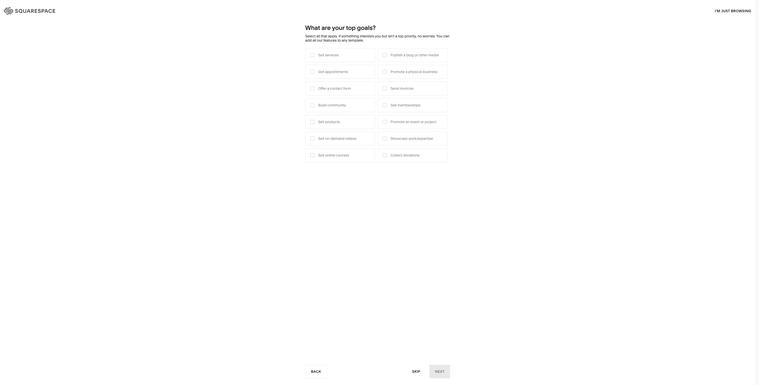 Task type: describe. For each thing, give the bounding box(es) containing it.
log             in
[[737, 8, 749, 12]]

fitness link
[[383, 84, 399, 89]]

0 vertical spatial top
[[346, 24, 356, 31]]

professional
[[277, 77, 297, 81]]

isn't
[[388, 34, 395, 38]]

nature
[[383, 77, 394, 81]]

event
[[411, 120, 420, 124]]

promote for promote a physical business
[[391, 70, 405, 74]]

skip
[[412, 370, 420, 375]]

community
[[328, 103, 346, 108]]

travel
[[330, 69, 340, 74]]

if
[[339, 34, 341, 38]]

physical
[[409, 70, 422, 74]]

non-
[[300, 92, 309, 96]]

i'm
[[715, 9, 721, 13]]

estate
[[338, 107, 348, 111]]

community & non-profits link
[[277, 92, 324, 96]]

next
[[435, 370, 445, 375]]

& for podcasts
[[341, 84, 343, 89]]

invoices
[[400, 86, 414, 91]]

services
[[325, 53, 339, 57]]

community
[[277, 92, 296, 96]]

a for offer a contact form
[[327, 86, 329, 91]]

features
[[323, 38, 337, 43]]

videos
[[346, 137, 356, 141]]

& right estate
[[349, 107, 351, 111]]

your
[[332, 24, 345, 31]]

sell for sell products
[[318, 120, 324, 124]]

home & decor
[[383, 69, 407, 74]]

send
[[391, 86, 399, 91]]

home
[[383, 69, 393, 74]]

publish
[[391, 53, 403, 57]]

properties
[[352, 107, 369, 111]]

donations
[[403, 153, 420, 158]]

& for decor
[[394, 69, 396, 74]]

you
[[436, 34, 443, 38]]

collect
[[391, 153, 402, 158]]

& for non-
[[297, 92, 300, 96]]

add
[[305, 38, 312, 43]]

fitness
[[383, 84, 394, 89]]

restaurants
[[330, 77, 349, 81]]

on-
[[325, 137, 331, 141]]

form
[[343, 86, 351, 91]]

or for event
[[421, 120, 424, 124]]

skip button
[[407, 366, 426, 379]]

no
[[418, 34, 422, 38]]

decor
[[397, 69, 407, 74]]

online
[[325, 153, 335, 158]]

animals
[[398, 77, 411, 81]]

just
[[721, 9, 730, 13]]

showcase
[[391, 137, 408, 141]]

you
[[375, 34, 381, 38]]

weddings
[[330, 99, 347, 104]]

memberships
[[398, 103, 421, 108]]

home & decor link
[[383, 69, 412, 74]]

showcase work/expertise
[[391, 137, 433, 141]]

goals?
[[357, 24, 376, 31]]

any
[[342, 38, 348, 43]]

blog
[[406, 53, 414, 57]]

nature & animals
[[383, 77, 411, 81]]

but
[[382, 34, 387, 38]]

next button
[[430, 366, 450, 379]]

courses
[[336, 153, 349, 158]]

events
[[330, 92, 341, 96]]

products
[[325, 120, 340, 124]]

that
[[321, 34, 327, 38]]

sell products
[[318, 120, 340, 124]]

services
[[298, 77, 312, 81]]

to
[[338, 38, 341, 43]]

media
[[330, 84, 340, 89]]

profits
[[309, 92, 319, 96]]

real
[[330, 107, 337, 111]]



Task type: locate. For each thing, give the bounding box(es) containing it.
squarespace logo link
[[10, 6, 158, 14]]

1 horizontal spatial top
[[398, 34, 404, 38]]

back
[[311, 370, 321, 375]]

professional services link
[[277, 77, 317, 81]]

log             in link
[[737, 8, 749, 12]]

what
[[305, 24, 320, 31]]

select
[[305, 34, 316, 38]]

other
[[419, 53, 428, 57]]

sell for sell services
[[318, 53, 324, 57]]

sell for sell memberships
[[391, 103, 397, 108]]

1 horizontal spatial all
[[317, 34, 320, 38]]

send invoices
[[391, 86, 414, 91]]

offer a contact form
[[318, 86, 351, 91]]

worries.
[[423, 34, 436, 38]]

a right offer
[[327, 86, 329, 91]]

0 vertical spatial promote
[[391, 70, 405, 74]]

or right the blog
[[415, 53, 418, 57]]

back button
[[305, 366, 327, 379]]

& left the non-
[[297, 92, 300, 96]]

real estate & properties
[[330, 107, 369, 111]]

sell online courses
[[318, 153, 349, 158]]

browsing
[[731, 9, 752, 13]]

& right home
[[394, 69, 396, 74]]

apply.
[[328, 34, 338, 38]]

podcasts
[[344, 84, 359, 89]]

work/expertise
[[409, 137, 433, 141]]

a left the blog
[[404, 53, 406, 57]]

professional services
[[277, 77, 312, 81]]

all left our
[[313, 38, 316, 43]]

all
[[317, 34, 320, 38], [313, 38, 316, 43]]

1 horizontal spatial or
[[421, 120, 424, 124]]

promote
[[391, 70, 405, 74], [391, 120, 405, 124]]

sell left online
[[318, 153, 324, 158]]

nature & animals link
[[383, 77, 416, 81]]

0 horizontal spatial or
[[415, 53, 418, 57]]

our
[[317, 38, 323, 43]]

travel link
[[330, 69, 345, 74]]

can
[[443, 34, 450, 38]]

get
[[318, 70, 324, 74]]

real estate & properties link
[[330, 107, 374, 111]]

i'm just browsing
[[715, 9, 752, 13]]

a
[[395, 34, 397, 38], [404, 53, 406, 57], [406, 70, 408, 74], [327, 86, 329, 91]]

sell left products
[[318, 120, 324, 124]]

1 vertical spatial or
[[421, 120, 424, 124]]

& right nature
[[395, 77, 397, 81]]

restaurants link
[[330, 77, 354, 81]]

1 vertical spatial top
[[398, 34, 404, 38]]

promote an event or project
[[391, 120, 437, 124]]

events link
[[330, 92, 346, 96]]

or for blog
[[415, 53, 418, 57]]

i'm just browsing link
[[715, 4, 752, 18]]

a for promote a physical business
[[406, 70, 408, 74]]

an
[[406, 120, 410, 124]]

a inside what are your top goals? select all that apply. if something interests you but isn't a top priority, no worries. you can add all our features to any template.
[[395, 34, 397, 38]]

sell
[[318, 53, 324, 57], [391, 103, 397, 108], [318, 120, 324, 124], [318, 137, 324, 141], [318, 153, 324, 158]]

2 promote from the top
[[391, 120, 405, 124]]

promote up nature & animals
[[391, 70, 405, 74]]

demand
[[331, 137, 345, 141]]

interests
[[360, 34, 374, 38]]

squarespace logo image
[[10, 6, 68, 14]]

promote left an
[[391, 120, 405, 124]]

& for animals
[[395, 77, 397, 81]]

template.
[[348, 38, 364, 43]]

collect donations
[[391, 153, 420, 158]]

get appointments
[[318, 70, 348, 74]]

offer
[[318, 86, 326, 91]]

1 vertical spatial promote
[[391, 120, 405, 124]]

sell for sell online courses
[[318, 153, 324, 158]]

business
[[423, 70, 438, 74]]

publish a blog or other media
[[391, 53, 439, 57]]

0 horizontal spatial all
[[313, 38, 316, 43]]

priority,
[[405, 34, 417, 38]]

a for publish a blog or other media
[[404, 53, 406, 57]]

sell left on- on the left of the page
[[318, 137, 324, 141]]

promote a physical business
[[391, 70, 438, 74]]

or right event
[[421, 120, 424, 124]]

top up something at the top
[[346, 24, 356, 31]]

project
[[425, 120, 437, 124]]

& right media
[[341, 84, 343, 89]]

all left the that
[[317, 34, 320, 38]]

&
[[394, 69, 396, 74], [395, 77, 397, 81], [341, 84, 343, 89], [297, 92, 300, 96], [349, 107, 351, 111]]

appointments
[[325, 70, 348, 74]]

something
[[342, 34, 359, 38]]

1 promote from the top
[[391, 70, 405, 74]]

sell for sell on-demand videos
[[318, 137, 324, 141]]

community & non-profits
[[277, 92, 319, 96]]

are
[[322, 24, 331, 31]]

0 vertical spatial or
[[415, 53, 418, 57]]

0 horizontal spatial top
[[346, 24, 356, 31]]

or
[[415, 53, 418, 57], [421, 120, 424, 124]]

media & podcasts
[[330, 84, 359, 89]]

sell on-demand videos
[[318, 137, 356, 141]]

in
[[745, 8, 749, 12]]

contact
[[330, 86, 343, 91]]

media
[[428, 53, 439, 57]]

build
[[318, 103, 327, 108]]

build community
[[318, 103, 346, 108]]

promote for promote an event or project
[[391, 120, 405, 124]]

sell left 'memberships'
[[391, 103, 397, 108]]

top right isn't
[[398, 34, 404, 38]]

sell services
[[318, 53, 339, 57]]

what are your top goals? select all that apply. if something interests you but isn't a top priority, no worries. you can add all our features to any template.
[[305, 24, 450, 43]]

sell left services
[[318, 53, 324, 57]]

a right isn't
[[395, 34, 397, 38]]

a up the 'animals'
[[406, 70, 408, 74]]



Task type: vqa. For each thing, say whether or not it's contained in the screenshot.
isn't
yes



